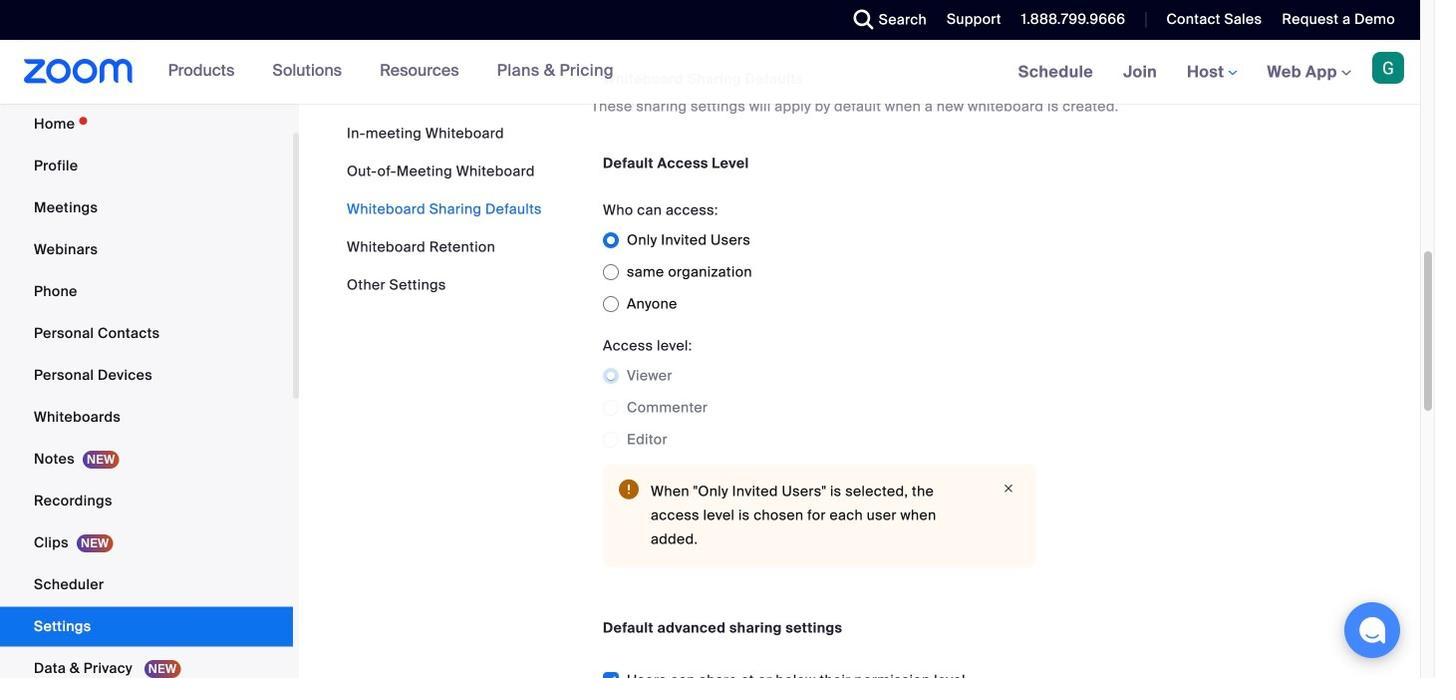 Task type: describe. For each thing, give the bounding box(es) containing it.
whiteboard sharing defaults element
[[591, 64, 1368, 678]]

zoom logo image
[[24, 59, 133, 84]]

personal menu menu
[[0, 104, 293, 678]]

warning image
[[619, 480, 639, 500]]

open chat image
[[1359, 616, 1387, 644]]

alert inside whiteboard sharing defaults element
[[603, 464, 1037, 568]]

close image
[[997, 480, 1021, 498]]



Task type: locate. For each thing, give the bounding box(es) containing it.
who can access: option group
[[603, 225, 1037, 320]]

menu bar
[[347, 124, 542, 295]]

access level: option group
[[603, 360, 1037, 456]]

alert
[[603, 464, 1037, 568]]

meetings navigation
[[1004, 40, 1421, 105]]

banner
[[0, 40, 1421, 105]]

profile picture image
[[1373, 52, 1405, 84]]

product information navigation
[[153, 40, 629, 104]]



Task type: vqa. For each thing, say whether or not it's contained in the screenshot.
Jacob Simon icon
no



